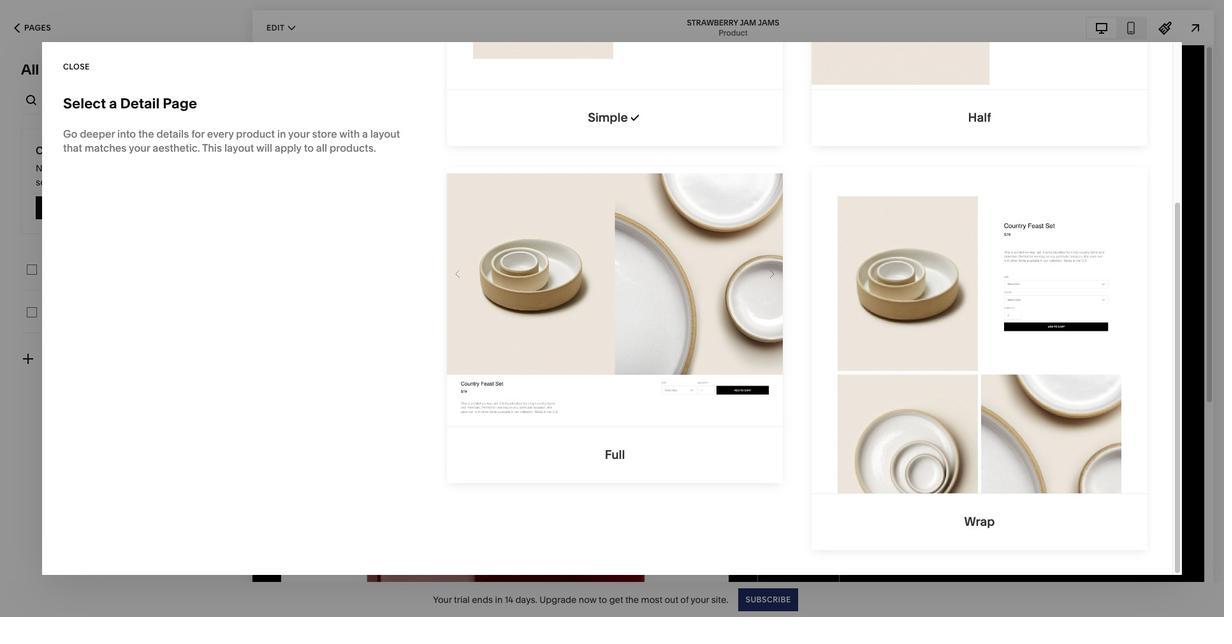 Task type: vqa. For each thing, say whether or not it's contained in the screenshot.
"row group"
yes



Task type: locate. For each thing, give the bounding box(es) containing it.
0 vertical spatial that
[[63, 142, 82, 154]]

in
[[277, 128, 286, 140], [495, 594, 503, 606]]

0 vertical spatial in
[[277, 128, 286, 140]]

0 vertical spatial store
[[312, 128, 337, 140]]

1 horizontal spatial store
[[312, 128, 337, 140]]

0 vertical spatial to
[[304, 142, 314, 154]]

select
[[63, 95, 106, 112]]

0 horizontal spatial in
[[277, 128, 286, 140]]

0 vertical spatial layout
[[371, 128, 400, 140]]

out
[[665, 594, 679, 606]]

a right with
[[362, 128, 368, 140]]

the right into
[[138, 128, 154, 140]]

site.
[[712, 594, 729, 606]]

the
[[138, 128, 154, 140], [626, 594, 639, 606]]

the right get
[[626, 594, 639, 606]]

1 horizontal spatial the
[[626, 594, 639, 606]]

full
[[605, 448, 625, 462]]

detail
[[120, 95, 160, 112]]

1 vertical spatial in
[[495, 594, 503, 606]]

layout down product
[[224, 142, 254, 154]]

row group
[[0, 248, 253, 376]]

that down "go"
[[63, 142, 82, 154]]

0 horizontal spatial layout
[[224, 142, 254, 154]]

matches
[[85, 142, 127, 154]]

half
[[969, 111, 992, 125]]

0 horizontal spatial to
[[304, 142, 314, 154]]

setup
[[110, 144, 138, 157]]

to left get
[[599, 594, 608, 606]]

0 vertical spatial the
[[138, 128, 154, 140]]

your down into
[[129, 142, 150, 154]]

of
[[681, 594, 689, 606]]

0 horizontal spatial store
[[83, 144, 108, 157]]

tab list
[[1088, 18, 1146, 38]]

details
[[157, 128, 189, 140]]

your down you've
[[80, 177, 98, 188]]

in up apply
[[277, 128, 286, 140]]

now
[[579, 594, 597, 606]]

store down deeper
[[83, 144, 108, 157]]

you've
[[75, 163, 103, 174]]

1 vertical spatial store
[[83, 144, 108, 157]]

in left the 14
[[495, 594, 503, 606]]

jams
[[758, 18, 780, 27]]

that inside now that you've added products, finish setting up your store.
[[57, 163, 73, 174]]

a left detail
[[109, 95, 117, 112]]

1 vertical spatial to
[[599, 594, 608, 606]]

that
[[63, 142, 82, 154], [57, 163, 73, 174]]

product
[[719, 28, 748, 37]]

your inside now that you've added products, finish setting up your store.
[[80, 177, 98, 188]]

finish
[[177, 163, 200, 174]]

1 horizontal spatial a
[[362, 128, 368, 140]]

1 horizontal spatial to
[[599, 594, 608, 606]]

trial
[[454, 594, 470, 606]]

go
[[63, 128, 78, 140]]

that up up at top left
[[57, 163, 73, 174]]

a
[[109, 95, 117, 112], [362, 128, 368, 140]]

store up all
[[312, 128, 337, 140]]

store
[[312, 128, 337, 140], [83, 144, 108, 157]]

product
[[236, 128, 275, 140]]

0 vertical spatial a
[[109, 95, 117, 112]]

edit
[[267, 23, 285, 32]]

to
[[304, 142, 314, 154], [599, 594, 608, 606]]

your
[[288, 128, 310, 140], [129, 142, 150, 154], [80, 177, 98, 188], [691, 594, 710, 606]]

14
[[505, 594, 514, 606]]

deeper
[[80, 128, 115, 140]]

store inside 'go deeper into the details for every product in your store with a layout that matches your aesthetic. this layout will apply to all products.'
[[312, 128, 337, 140]]

1 horizontal spatial in
[[495, 594, 503, 606]]

0 horizontal spatial the
[[138, 128, 154, 140]]

pages
[[24, 23, 51, 33]]

1 vertical spatial that
[[57, 163, 73, 174]]

in inside 'go deeper into the details for every product in your store with a layout that matches your aesthetic. this layout will apply to all products.'
[[277, 128, 286, 140]]

your up apply
[[288, 128, 310, 140]]

layout up products.
[[371, 128, 400, 140]]

to left all
[[304, 142, 314, 154]]

1 vertical spatial a
[[362, 128, 368, 140]]

layout
[[371, 128, 400, 140], [224, 142, 254, 154]]

for
[[191, 128, 205, 140]]

strawberry jam jams product
[[687, 18, 780, 37]]



Task type: describe. For each thing, give the bounding box(es) containing it.
continue store setup
[[36, 144, 138, 157]]

apply
[[275, 142, 302, 154]]

0 horizontal spatial a
[[109, 95, 117, 112]]

added
[[105, 163, 133, 174]]

all
[[316, 142, 327, 154]]

your trial ends in 14 days. upgrade now to get the most out of your site.
[[433, 594, 729, 606]]

setting
[[36, 177, 65, 188]]

Search items… text field
[[42, 86, 228, 114]]

up
[[67, 177, 78, 188]]

jam
[[740, 18, 757, 27]]

that inside 'go deeper into the details for every product in your store with a layout that matches your aesthetic. this layout will apply to all products.'
[[63, 142, 82, 154]]

now
[[36, 163, 55, 174]]

close button
[[63, 55, 90, 78]]

1 horizontal spatial layout
[[371, 128, 400, 140]]

pages button
[[0, 14, 65, 42]]

close
[[63, 62, 90, 71]]

all
[[21, 61, 39, 78]]

ends
[[472, 594, 493, 606]]

your right of
[[691, 594, 710, 606]]

your
[[433, 594, 452, 606]]

aesthetic.
[[153, 142, 200, 154]]

get
[[610, 594, 624, 606]]

most
[[642, 594, 663, 606]]

with
[[340, 128, 360, 140]]

1 vertical spatial layout
[[224, 142, 254, 154]]

days.
[[516, 594, 538, 606]]

products.
[[330, 142, 376, 154]]

to inside 'go deeper into the details for every product in your store with a layout that matches your aesthetic. this layout will apply to all products.'
[[304, 142, 314, 154]]

wrap
[[965, 515, 996, 530]]

upgrade
[[540, 594, 577, 606]]

now that you've added products, finish setting up your store.
[[36, 163, 200, 188]]

continue
[[36, 144, 80, 157]]

go deeper into the details for every product in your store with a layout that matches your aesthetic. this layout will apply to all products.
[[63, 128, 400, 154]]

simple
[[588, 111, 628, 125]]

store.
[[101, 177, 124, 188]]

the inside 'go deeper into the details for every product in your store with a layout that matches your aesthetic. this layout will apply to all products.'
[[138, 128, 154, 140]]

will
[[256, 142, 272, 154]]

every
[[207, 128, 234, 140]]

products,
[[135, 163, 175, 174]]

1 vertical spatial the
[[626, 594, 639, 606]]

page
[[163, 95, 197, 112]]

a inside 'go deeper into the details for every product in your store with a layout that matches your aesthetic. this layout will apply to all products.'
[[362, 128, 368, 140]]

select a detail page
[[63, 95, 197, 112]]

strawberry
[[687, 18, 739, 27]]

into
[[117, 128, 136, 140]]

this
[[202, 142, 222, 154]]

edit button
[[258, 17, 303, 39]]



